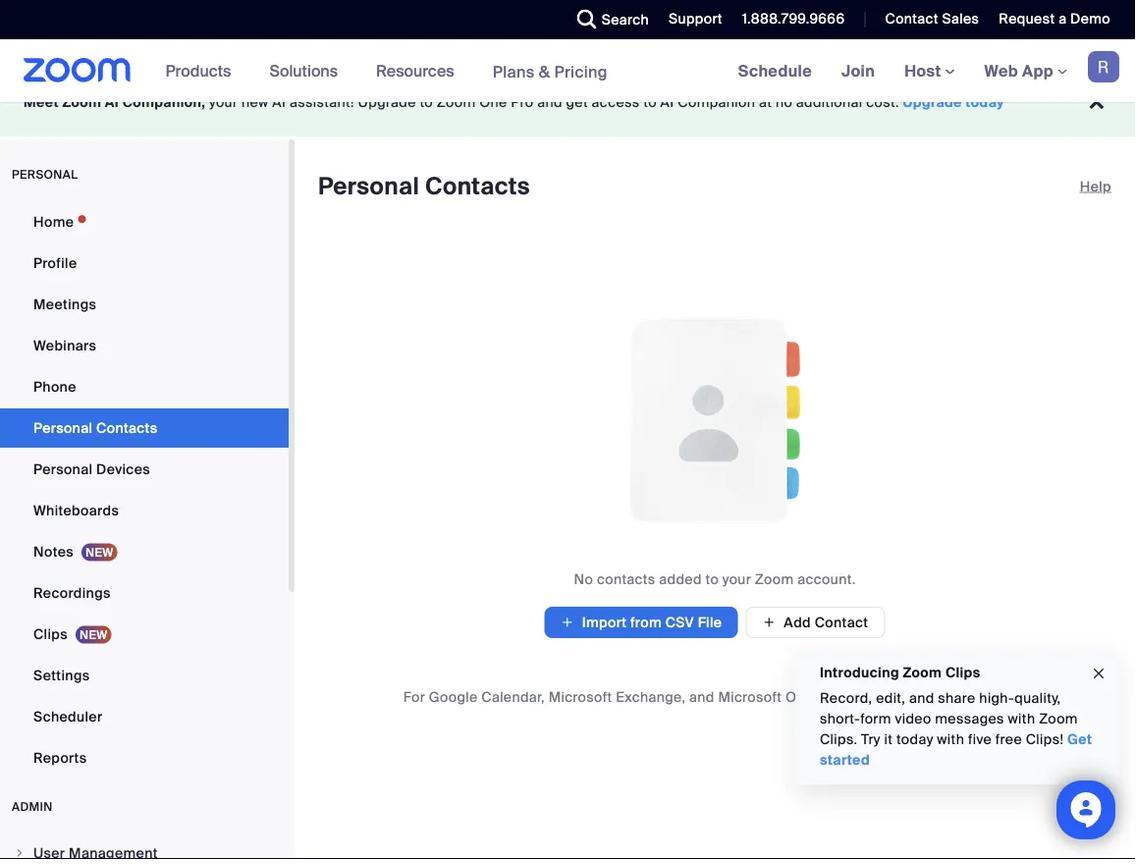 Task type: describe. For each thing, give the bounding box(es) containing it.
notes link
[[0, 533, 289, 572]]

google
[[429, 688, 478, 706]]

no contacts added to your zoom account.
[[574, 570, 856, 589]]

phone link
[[0, 367, 289, 407]]

1 upgrade from the left
[[358, 93, 416, 112]]

record,
[[820, 690, 873, 708]]

zoom down zoom logo
[[62, 93, 101, 112]]

meetings
[[33, 295, 97, 313]]

search
[[602, 10, 650, 28]]

clips inside clips link
[[33, 625, 68, 644]]

zoom left one
[[437, 93, 476, 112]]

schedule link
[[724, 39, 827, 102]]

host button
[[905, 60, 956, 81]]

short-
[[820, 710, 861, 729]]

3 ai from the left
[[661, 93, 675, 112]]

1 horizontal spatial to
[[644, 93, 657, 112]]

your for companion,
[[209, 93, 238, 112]]

product information navigation
[[151, 39, 623, 104]]

plans
[[493, 61, 535, 82]]

personal
[[12, 167, 78, 182]]

file
[[698, 614, 722, 632]]

introducing zoom clips
[[820, 664, 981, 682]]

whiteboards link
[[0, 491, 289, 531]]

products
[[166, 60, 231, 81]]

quality,
[[1015, 690, 1062, 708]]

account.
[[798, 570, 856, 589]]

no
[[574, 570, 594, 589]]

add image for import
[[561, 613, 574, 633]]

2 vertical spatial your
[[898, 688, 927, 706]]

contact inside button
[[815, 614, 869, 632]]

access
[[592, 93, 640, 112]]

started
[[820, 752, 871, 770]]

resources
[[376, 60, 455, 81]]

notes
[[33, 543, 74, 561]]

import
[[582, 614, 627, 632]]

meetings navigation
[[724, 39, 1136, 104]]

companion,
[[122, 93, 206, 112]]

profile link
[[0, 244, 289, 283]]

at
[[759, 93, 772, 112]]

meetings link
[[0, 285, 289, 324]]

search button
[[563, 0, 654, 39]]

clips!
[[1027, 731, 1064, 749]]

help link
[[1081, 171, 1112, 202]]

it
[[885, 731, 893, 749]]

contact sales
[[886, 10, 980, 28]]

get
[[567, 93, 588, 112]]

for
[[404, 688, 425, 706]]

support
[[669, 10, 723, 28]]

0 vertical spatial contact
[[886, 10, 939, 28]]

solutions
[[270, 60, 338, 81]]

devices
[[96, 460, 150, 479]]

meet zoom ai companion, footer
[[0, 69, 1136, 137]]

1 horizontal spatial with
[[1009, 710, 1036, 729]]

calendar,
[[482, 688, 545, 706]]

meet
[[24, 93, 59, 112]]

1 microsoft from the left
[[549, 688, 613, 706]]

settings link
[[0, 656, 289, 696]]

upgrade today link
[[904, 93, 1005, 112]]

schedule
[[739, 60, 813, 81]]

share
[[939, 690, 976, 708]]

phone
[[33, 378, 76, 396]]

scheduler
[[33, 708, 103, 726]]

whiteboards
[[33, 502, 119, 520]]

free
[[996, 731, 1023, 749]]

1.888.799.9666 button up schedule link
[[743, 10, 845, 28]]

get
[[1068, 731, 1093, 749]]

and inside "meet zoom ai companion," 'footer'
[[538, 93, 563, 112]]

messages
[[936, 710, 1005, 729]]

csv
[[666, 614, 695, 632]]

here link
[[993, 688, 1023, 706]]

companion
[[678, 93, 756, 112]]

reports link
[[0, 739, 289, 778]]

webinars link
[[0, 326, 289, 366]]

for google calendar, microsoft exchange, and microsoft office 365, sync your contacts here .
[[404, 688, 1027, 706]]

request
[[1000, 10, 1056, 28]]



Task type: vqa. For each thing, say whether or not it's contained in the screenshot.
your inside the MEET ZOOM AI COMPANION, footer
yes



Task type: locate. For each thing, give the bounding box(es) containing it.
0 vertical spatial your
[[209, 93, 238, 112]]

add image left import
[[561, 613, 574, 633]]

personal for personal devices link
[[33, 460, 93, 479]]

high-
[[980, 690, 1015, 708]]

host
[[905, 60, 946, 81]]

1 horizontal spatial clips
[[946, 664, 981, 682]]

today inside record, edit, and share high-quality, short-form video messages with zoom clips. try it today with five free clips!
[[897, 731, 934, 749]]

add contact button
[[746, 607, 886, 639]]

cost.
[[867, 93, 900, 112]]

2 horizontal spatial to
[[706, 570, 719, 589]]

1 horizontal spatial today
[[966, 93, 1005, 112]]

clips up share
[[946, 664, 981, 682]]

.
[[1023, 688, 1027, 706]]

recordings
[[33, 584, 111, 602]]

personal down the assistant!
[[318, 171, 420, 202]]

get started link
[[820, 731, 1093, 770]]

new
[[242, 93, 269, 112]]

1 horizontal spatial your
[[723, 570, 752, 589]]

zoom up add
[[755, 570, 794, 589]]

upgrade
[[358, 93, 416, 112], [904, 93, 963, 112]]

introducing
[[820, 664, 900, 682]]

zoom inside record, edit, and share high-quality, short-form video messages with zoom clips. try it today with five free clips!
[[1040, 710, 1079, 729]]

2 horizontal spatial ai
[[661, 93, 675, 112]]

personal contacts
[[318, 171, 531, 202], [33, 419, 158, 437]]

assistant!
[[290, 93, 355, 112]]

1 vertical spatial your
[[723, 570, 752, 589]]

0 horizontal spatial and
[[538, 93, 563, 112]]

import from csv file
[[582, 614, 722, 632]]

1 vertical spatial personal
[[33, 419, 93, 437]]

contacts up "messages"
[[931, 688, 989, 706]]

try
[[862, 731, 881, 749]]

your for to
[[723, 570, 752, 589]]

to
[[420, 93, 433, 112], [644, 93, 657, 112], [706, 570, 719, 589]]

join link
[[827, 39, 890, 102]]

menu item
[[0, 835, 289, 860]]

0 vertical spatial personal
[[318, 171, 420, 202]]

add image inside button
[[763, 614, 777, 632]]

1 vertical spatial contacts
[[931, 688, 989, 706]]

2 microsoft from the left
[[719, 688, 782, 706]]

1.888.799.9666 button up schedule
[[728, 0, 850, 39]]

contacts inside "link"
[[96, 419, 158, 437]]

today inside "meet zoom ai companion," 'footer'
[[966, 93, 1005, 112]]

0 horizontal spatial add image
[[561, 613, 574, 633]]

get started
[[820, 731, 1093, 770]]

1 horizontal spatial contact
[[886, 10, 939, 28]]

clips link
[[0, 615, 289, 654]]

ai
[[105, 93, 119, 112], [272, 93, 286, 112], [661, 93, 675, 112]]

ai right new
[[272, 93, 286, 112]]

your inside "meet zoom ai companion," 'footer'
[[209, 93, 238, 112]]

join
[[842, 60, 876, 81]]

0 horizontal spatial ai
[[105, 93, 119, 112]]

today down the video
[[897, 731, 934, 749]]

office
[[786, 688, 827, 706]]

pricing
[[555, 61, 608, 82]]

resources button
[[376, 39, 463, 102]]

webinars
[[33, 337, 97, 355]]

banner
[[0, 39, 1136, 104]]

contacts up devices
[[96, 419, 158, 437]]

personal for 'personal contacts' "link"
[[33, 419, 93, 437]]

no
[[776, 93, 793, 112]]

microsoft
[[549, 688, 613, 706], [719, 688, 782, 706]]

ai down zoom logo
[[105, 93, 119, 112]]

today down web
[[966, 93, 1005, 112]]

0 horizontal spatial contact
[[815, 614, 869, 632]]

reports
[[33, 749, 87, 767]]

1 horizontal spatial microsoft
[[719, 688, 782, 706]]

upgrade down resources
[[358, 93, 416, 112]]

profile
[[33, 254, 77, 272]]

1 horizontal spatial contacts
[[425, 171, 531, 202]]

1 vertical spatial contact
[[815, 614, 869, 632]]

and inside record, edit, and share high-quality, short-form video messages with zoom clips. try it today with five free clips!
[[910, 690, 935, 708]]

add image
[[561, 613, 574, 633], [763, 614, 777, 632]]

demo
[[1071, 10, 1111, 28]]

to down resources
[[420, 93, 433, 112]]

personal
[[318, 171, 420, 202], [33, 419, 93, 437], [33, 460, 93, 479]]

add image left add
[[763, 614, 777, 632]]

0 horizontal spatial contacts
[[96, 419, 158, 437]]

1 vertical spatial clips
[[946, 664, 981, 682]]

0 horizontal spatial personal contacts
[[33, 419, 158, 437]]

1 vertical spatial with
[[938, 731, 965, 749]]

video
[[896, 710, 932, 729]]

recordings link
[[0, 574, 289, 613]]

&
[[539, 61, 551, 82]]

microsoft left office
[[719, 688, 782, 706]]

exchange,
[[616, 688, 686, 706]]

here
[[993, 688, 1023, 706]]

personal up whiteboards
[[33, 460, 93, 479]]

record, edit, and share high-quality, short-form video messages with zoom clips. try it today with five free clips!
[[820, 690, 1079, 749]]

banner containing products
[[0, 39, 1136, 104]]

1 horizontal spatial personal contacts
[[318, 171, 531, 202]]

contacts right the no in the right bottom of the page
[[597, 570, 656, 589]]

help
[[1081, 177, 1112, 196]]

products button
[[166, 39, 240, 102]]

0 horizontal spatial microsoft
[[549, 688, 613, 706]]

zoom logo image
[[24, 58, 131, 83]]

1 horizontal spatial add image
[[763, 614, 777, 632]]

1 horizontal spatial contacts
[[931, 688, 989, 706]]

0 vertical spatial contacts
[[425, 171, 531, 202]]

meet zoom ai companion, your new ai assistant! upgrade to zoom one pro and get access to ai companion at no additional cost. upgrade today
[[24, 93, 1005, 112]]

2 ai from the left
[[272, 93, 286, 112]]

and up the video
[[910, 690, 935, 708]]

added
[[660, 570, 702, 589]]

add
[[784, 614, 812, 632]]

1 horizontal spatial and
[[690, 688, 715, 706]]

personal menu menu
[[0, 202, 289, 780]]

edit,
[[877, 690, 906, 708]]

zoom up clips!
[[1040, 710, 1079, 729]]

import from csv file button
[[545, 607, 738, 639]]

scheduler link
[[0, 698, 289, 737]]

clips.
[[820, 731, 858, 749]]

to right 'access'
[[644, 93, 657, 112]]

zoom up edit,
[[904, 664, 943, 682]]

2 horizontal spatial your
[[898, 688, 927, 706]]

contact left sales
[[886, 10, 939, 28]]

1 vertical spatial contacts
[[96, 419, 158, 437]]

personal contacts link
[[0, 409, 289, 448]]

add image for add
[[763, 614, 777, 632]]

and right exchange,
[[690, 688, 715, 706]]

clips
[[33, 625, 68, 644], [946, 664, 981, 682]]

sales
[[943, 10, 980, 28]]

and left get
[[538, 93, 563, 112]]

today
[[966, 93, 1005, 112], [897, 731, 934, 749]]

1 ai from the left
[[105, 93, 119, 112]]

your up the video
[[898, 688, 927, 706]]

to right added
[[706, 570, 719, 589]]

home link
[[0, 202, 289, 242]]

365,
[[831, 688, 860, 706]]

personal down phone
[[33, 419, 93, 437]]

0 horizontal spatial to
[[420, 93, 433, 112]]

0 horizontal spatial contacts
[[597, 570, 656, 589]]

add image inside import from csv file "button"
[[561, 613, 574, 633]]

microsoft right calendar,
[[549, 688, 613, 706]]

settings
[[33, 667, 90, 685]]

contact right add
[[815, 614, 869, 632]]

0 horizontal spatial today
[[897, 731, 934, 749]]

0 horizontal spatial your
[[209, 93, 238, 112]]

ai left "companion"
[[661, 93, 675, 112]]

contact
[[886, 10, 939, 28], [815, 614, 869, 632]]

your right added
[[723, 570, 752, 589]]

right image
[[14, 848, 26, 860]]

1 vertical spatial personal contacts
[[33, 419, 158, 437]]

plans & pricing
[[493, 61, 608, 82]]

home
[[33, 213, 74, 231]]

one
[[480, 93, 508, 112]]

web app
[[985, 60, 1054, 81]]

2 horizontal spatial and
[[910, 690, 935, 708]]

1.888.799.9666 button
[[728, 0, 850, 39], [743, 10, 845, 28]]

0 vertical spatial personal contacts
[[318, 171, 531, 202]]

contact sales link
[[871, 0, 985, 39], [886, 10, 980, 28]]

web
[[985, 60, 1019, 81]]

0 vertical spatial with
[[1009, 710, 1036, 729]]

form
[[861, 710, 892, 729]]

0 horizontal spatial with
[[938, 731, 965, 749]]

0 horizontal spatial clips
[[33, 625, 68, 644]]

1 horizontal spatial ai
[[272, 93, 286, 112]]

request a demo link
[[985, 0, 1136, 39], [1000, 10, 1111, 28]]

web app button
[[985, 60, 1068, 81]]

upgrade down host dropdown button
[[904, 93, 963, 112]]

personal devices link
[[0, 450, 289, 489]]

personal inside "link"
[[33, 419, 93, 437]]

plans & pricing link
[[493, 61, 608, 82], [493, 61, 608, 82]]

pro
[[511, 93, 534, 112]]

2 vertical spatial personal
[[33, 460, 93, 479]]

2 upgrade from the left
[[904, 93, 963, 112]]

profile picture image
[[1089, 51, 1120, 83]]

0 vertical spatial clips
[[33, 625, 68, 644]]

1 horizontal spatial upgrade
[[904, 93, 963, 112]]

0 horizontal spatial upgrade
[[358, 93, 416, 112]]

close image
[[1092, 663, 1107, 686]]

your
[[209, 93, 238, 112], [723, 570, 752, 589], [898, 688, 927, 706]]

clips up settings
[[33, 625, 68, 644]]

additional
[[797, 93, 863, 112]]

with down "messages"
[[938, 731, 965, 749]]

0 vertical spatial today
[[966, 93, 1005, 112]]

contacts down one
[[425, 171, 531, 202]]

personal contacts inside "link"
[[33, 419, 158, 437]]

0 vertical spatial contacts
[[597, 570, 656, 589]]

solutions button
[[270, 39, 347, 102]]

1 vertical spatial today
[[897, 731, 934, 749]]

request a demo
[[1000, 10, 1111, 28]]

your left new
[[209, 93, 238, 112]]

with down .
[[1009, 710, 1036, 729]]



